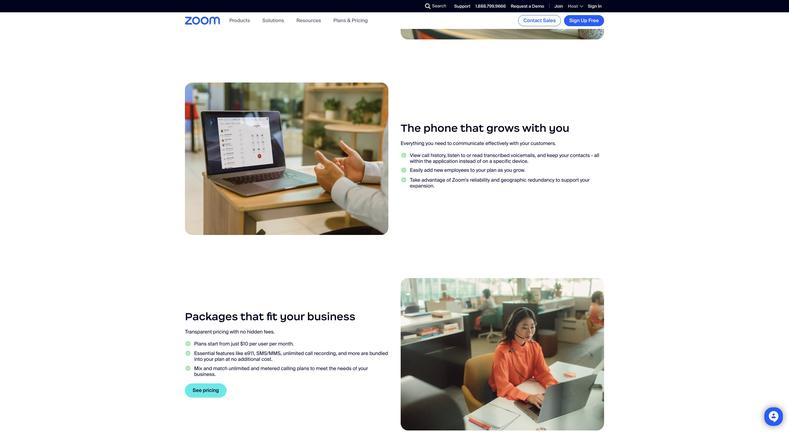 Task type: vqa. For each thing, say whether or not it's contained in the screenshot.
listen
yes



Task type: describe. For each thing, give the bounding box(es) containing it.
all
[[594, 152, 600, 159]]

search image
[[425, 3, 431, 9]]

start
[[208, 341, 218, 348]]

0 vertical spatial with
[[522, 122, 547, 135]]

plans for plans & pricing
[[334, 17, 346, 24]]

essential features like e911, sms/mms, unlimited call recording, and more are bundled into your plan at no additional cost.
[[194, 351, 388, 363]]

the
[[401, 122, 421, 135]]

easily add new employees to your plan as you grow.
[[410, 167, 526, 174]]

grow.
[[514, 167, 526, 174]]

listen
[[448, 152, 460, 159]]

1 vertical spatial that
[[240, 310, 264, 324]]

redundancy
[[528, 177, 555, 183]]

plans & pricing
[[334, 17, 368, 24]]

transparent
[[185, 329, 212, 336]]

resources
[[297, 17, 321, 24]]

zoom's
[[452, 177, 469, 183]]

pricing for see
[[203, 388, 219, 394]]

transparent pricing with no hidden fees.
[[185, 329, 275, 336]]

plan inside essential features like e911, sms/mms, unlimited call recording, and more are bundled into your plan at no additional cost.
[[215, 357, 224, 363]]

products
[[229, 17, 250, 24]]

of inside take advantage of zoom's reliability and geographic redundancy to support your expansion.
[[447, 177, 451, 183]]

join link
[[555, 3, 563, 9]]

plans for plans start from just $10 per user per month.
[[194, 341, 207, 348]]

your right fit
[[280, 310, 305, 324]]

to inside mix and match unlimited and metered calling plans to meet the needs of your business.
[[310, 366, 315, 372]]

sign for sign in
[[588, 3, 597, 9]]

on
[[483, 158, 488, 165]]

request a demo
[[511, 3, 544, 9]]

into
[[194, 357, 203, 363]]

essential
[[194, 351, 215, 357]]

employees
[[445, 167, 469, 174]]

sign up free
[[570, 17, 599, 24]]

cost.
[[262, 357, 273, 363]]

expansion.
[[410, 183, 435, 189]]

easily
[[410, 167, 423, 174]]

read
[[473, 152, 483, 159]]

more
[[348, 351, 360, 357]]

support
[[562, 177, 579, 183]]

plans & pricing link
[[334, 17, 368, 24]]

1 vertical spatial you
[[426, 140, 434, 147]]

join
[[555, 3, 563, 9]]

meet
[[316, 366, 328, 372]]

application
[[433, 158, 458, 165]]

request a demo link
[[511, 3, 544, 9]]

call inside view call history, listen to or read transcribed voicemails, and keep your contacts - all within the application instead of on a specific device.
[[422, 152, 430, 159]]

month.
[[278, 341, 294, 348]]

calling
[[281, 366, 296, 372]]

your inside view call history, listen to or read transcribed voicemails, and keep your contacts - all within the application instead of on a specific device.
[[560, 152, 569, 159]]

specific
[[494, 158, 511, 165]]

mix and match unlimited and metered calling plans to meet the needs of your business.
[[194, 366, 368, 378]]

&
[[347, 17, 351, 24]]

1 vertical spatial with
[[510, 140, 519, 147]]

demo
[[532, 3, 544, 9]]

as
[[498, 167, 503, 174]]

sign in
[[588, 3, 602, 9]]

view call history, listen to or read transcribed voicemails, and keep your contacts - all within the application instead of on a specific device.
[[410, 152, 600, 165]]

2 vertical spatial you
[[504, 167, 512, 174]]

voicemails,
[[511, 152, 536, 159]]

keep
[[547, 152, 558, 159]]

packages that fit your business
[[185, 310, 356, 324]]

1 horizontal spatial a
[[529, 3, 531, 9]]

request
[[511, 3, 528, 9]]

e911,
[[245, 351, 255, 357]]

take advantage of zoom's reliability and geographic redundancy to support your expansion.
[[410, 177, 590, 189]]

history,
[[431, 152, 447, 159]]

see pricing link
[[185, 384, 227, 398]]

a inside view call history, listen to or read transcribed voicemails, and keep your contacts - all within the application instead of on a specific device.
[[490, 158, 492, 165]]

everything
[[401, 140, 425, 147]]

of inside mix and match unlimited and metered calling plans to meet the needs of your business.
[[353, 366, 357, 372]]

1.888.799.9666
[[476, 3, 506, 9]]

effectively
[[486, 140, 509, 147]]

user
[[258, 341, 268, 348]]

are
[[361, 351, 368, 357]]

to inside take advantage of zoom's reliability and geographic redundancy to support your expansion.
[[556, 177, 560, 183]]

0 vertical spatial plan
[[487, 167, 497, 174]]

business.
[[194, 372, 216, 378]]

sms/mms,
[[256, 351, 282, 357]]

2 vertical spatial with
[[230, 329, 239, 336]]

and inside take advantage of zoom's reliability and geographic redundancy to support your expansion.
[[491, 177, 500, 183]]

additional
[[238, 357, 260, 363]]

match
[[213, 366, 228, 372]]

1.888.799.9666 link
[[476, 3, 506, 9]]

to down instead
[[471, 167, 475, 174]]

your up voicemails,
[[520, 140, 530, 147]]

or
[[467, 152, 471, 159]]

$10
[[240, 341, 248, 348]]

mix
[[194, 366, 202, 372]]

search
[[432, 3, 446, 9]]

the phone that grows with you
[[401, 122, 570, 135]]

contact sales
[[524, 17, 556, 24]]



Task type: locate. For each thing, give the bounding box(es) containing it.
plan left at
[[215, 357, 224, 363]]

0 horizontal spatial plan
[[215, 357, 224, 363]]

fees.
[[264, 329, 275, 336]]

1 vertical spatial of
[[447, 177, 451, 183]]

your inside take advantage of zoom's reliability and geographic redundancy to support your expansion.
[[580, 177, 590, 183]]

pricing for transparent
[[213, 329, 229, 336]]

contact
[[524, 17, 542, 24]]

the up the add on the right top of page
[[424, 158, 432, 165]]

recording,
[[314, 351, 337, 357]]

pricing right see
[[203, 388, 219, 394]]

1 horizontal spatial no
[[240, 329, 246, 336]]

call inside essential features like e911, sms/mms, unlimited call recording, and more are bundled into your plan at no additional cost.
[[305, 351, 313, 357]]

new
[[434, 167, 443, 174]]

sign
[[588, 3, 597, 9], [570, 17, 580, 24]]

metered
[[261, 366, 280, 372]]

0 horizontal spatial unlimited
[[229, 366, 250, 372]]

2 horizontal spatial with
[[522, 122, 547, 135]]

1 vertical spatial a
[[490, 158, 492, 165]]

advantage
[[422, 177, 445, 183]]

1 horizontal spatial with
[[510, 140, 519, 147]]

plans start from just $10 per user per month.
[[194, 341, 294, 348]]

your inside mix and match unlimited and metered calling plans to meet the needs of your business.
[[358, 366, 368, 372]]

0 horizontal spatial sign
[[570, 17, 580, 24]]

your inside essential features like e911, sms/mms, unlimited call recording, and more are bundled into your plan at no additional cost.
[[204, 357, 214, 363]]

of left on
[[477, 158, 482, 165]]

packages
[[185, 310, 238, 324]]

1 horizontal spatial the
[[424, 158, 432, 165]]

call
[[422, 152, 430, 159], [305, 351, 313, 357]]

free
[[589, 17, 599, 24]]

you left 'need'
[[426, 140, 434, 147]]

unlimited down month.
[[283, 351, 304, 357]]

1 vertical spatial plans
[[194, 341, 207, 348]]

2 horizontal spatial you
[[549, 122, 570, 135]]

0 vertical spatial a
[[529, 3, 531, 9]]

communicate
[[453, 140, 484, 147]]

plans left &
[[334, 17, 346, 24]]

0 horizontal spatial that
[[240, 310, 264, 324]]

1 horizontal spatial you
[[504, 167, 512, 174]]

a left demo
[[529, 3, 531, 9]]

device.
[[513, 158, 529, 165]]

host
[[568, 3, 578, 9]]

up
[[581, 17, 588, 24]]

within
[[410, 158, 423, 165]]

1 vertical spatial sign
[[570, 17, 580, 24]]

0 vertical spatial sign
[[588, 3, 597, 9]]

that up communicate
[[460, 122, 484, 135]]

your right into
[[204, 357, 214, 363]]

sign in link
[[588, 3, 602, 9]]

hidden
[[247, 329, 263, 336]]

of inside view call history, listen to or read transcribed voicemails, and keep your contacts - all within the application instead of on a specific device.
[[477, 158, 482, 165]]

a right on
[[490, 158, 492, 165]]

with up just
[[230, 329, 239, 336]]

plans
[[297, 366, 309, 372]]

contact sales link
[[518, 15, 561, 26]]

see pricing
[[193, 388, 219, 394]]

and inside view call history, listen to or read transcribed voicemails, and keep your contacts - all within the application instead of on a specific device.
[[537, 152, 546, 159]]

0 horizontal spatial per
[[249, 341, 257, 348]]

unlimited down additional
[[229, 366, 250, 372]]

zoom logo image
[[185, 17, 220, 25]]

0 horizontal spatial no
[[231, 357, 237, 363]]

sign left in
[[588, 3, 597, 9]]

0 vertical spatial no
[[240, 329, 246, 336]]

to
[[448, 140, 452, 147], [461, 152, 466, 159], [471, 167, 475, 174], [556, 177, 560, 183], [310, 366, 315, 372]]

plans up essential
[[194, 341, 207, 348]]

unlimited inside mix and match unlimited and metered calling plans to meet the needs of your business.
[[229, 366, 250, 372]]

customers.
[[531, 140, 556, 147]]

at
[[226, 357, 230, 363]]

and left more
[[338, 351, 347, 357]]

0 vertical spatial you
[[549, 122, 570, 135]]

need
[[435, 140, 446, 147]]

and down as
[[491, 177, 500, 183]]

transcribed
[[484, 152, 510, 159]]

and right mix
[[203, 366, 212, 372]]

from
[[219, 341, 230, 348]]

to right 'need'
[[448, 140, 452, 147]]

0 vertical spatial plans
[[334, 17, 346, 24]]

1 horizontal spatial plan
[[487, 167, 497, 174]]

features
[[216, 351, 235, 357]]

1 per from the left
[[249, 341, 257, 348]]

0 vertical spatial unlimited
[[283, 351, 304, 357]]

1 vertical spatial plan
[[215, 357, 224, 363]]

call up plans
[[305, 351, 313, 357]]

instead
[[459, 158, 476, 165]]

packages that fit your business image
[[401, 278, 604, 431]]

plan
[[487, 167, 497, 174], [215, 357, 224, 363]]

per right user
[[269, 341, 277, 348]]

to left the meet
[[310, 366, 315, 372]]

0 horizontal spatial with
[[230, 329, 239, 336]]

0 horizontal spatial a
[[490, 158, 492, 165]]

-
[[591, 152, 593, 159]]

0 horizontal spatial call
[[305, 351, 313, 357]]

needs
[[338, 366, 352, 372]]

0 vertical spatial of
[[477, 158, 482, 165]]

in
[[598, 3, 602, 9]]

add
[[424, 167, 433, 174]]

resources button
[[297, 17, 321, 24]]

with up voicemails,
[[510, 140, 519, 147]]

pricing
[[352, 17, 368, 24]]

0 vertical spatial pricing
[[213, 329, 229, 336]]

the phone that grows with you image
[[185, 83, 389, 235]]

0 horizontal spatial you
[[426, 140, 434, 147]]

0 vertical spatial call
[[422, 152, 430, 159]]

contacts
[[570, 152, 590, 159]]

no left hidden on the bottom left of the page
[[240, 329, 246, 336]]

solutions button
[[262, 17, 284, 24]]

and
[[537, 152, 546, 159], [491, 177, 500, 183], [338, 351, 347, 357], [203, 366, 212, 372], [251, 366, 259, 372]]

per
[[249, 341, 257, 348], [269, 341, 277, 348]]

take
[[410, 177, 421, 183]]

sign left "up"
[[570, 17, 580, 24]]

2 horizontal spatial of
[[477, 158, 482, 165]]

1 vertical spatial call
[[305, 351, 313, 357]]

None search field
[[403, 1, 427, 11]]

just
[[231, 341, 239, 348]]

solutions
[[262, 17, 284, 24]]

0 horizontal spatial the
[[329, 366, 336, 372]]

with
[[522, 122, 547, 135], [510, 140, 519, 147], [230, 329, 239, 336]]

of left zoom's
[[447, 177, 451, 183]]

everything you need to communicate effectively with your customers.
[[401, 140, 556, 147]]

0 horizontal spatial plans
[[194, 341, 207, 348]]

sign up free link
[[564, 15, 604, 26]]

per right $10
[[249, 341, 257, 348]]

1 horizontal spatial per
[[269, 341, 277, 348]]

1 vertical spatial pricing
[[203, 388, 219, 394]]

1 horizontal spatial call
[[422, 152, 430, 159]]

grows
[[487, 122, 520, 135]]

call right view
[[422, 152, 430, 159]]

the inside view call history, listen to or read transcribed voicemails, and keep your contacts - all within the application instead of on a specific device.
[[424, 158, 432, 165]]

unlimited
[[283, 351, 304, 357], [229, 366, 250, 372]]

1 vertical spatial unlimited
[[229, 366, 250, 372]]

0 vertical spatial the
[[424, 158, 432, 165]]

support
[[454, 3, 471, 9]]

support link
[[454, 3, 471, 9]]

1 horizontal spatial that
[[460, 122, 484, 135]]

a
[[529, 3, 531, 9], [490, 158, 492, 165]]

like
[[236, 351, 243, 357]]

the inside mix and match unlimited and metered calling plans to meet the needs of your business.
[[329, 366, 336, 372]]

unlimited inside essential features like e911, sms/mms, unlimited call recording, and more are bundled into your plan at no additional cost.
[[283, 351, 304, 357]]

business
[[307, 310, 356, 324]]

1 vertical spatial the
[[329, 366, 336, 372]]

of right needs
[[353, 366, 357, 372]]

your right keep
[[560, 152, 569, 159]]

to left support
[[556, 177, 560, 183]]

you right as
[[504, 167, 512, 174]]

your up reliability
[[476, 167, 486, 174]]

1 horizontal spatial unlimited
[[283, 351, 304, 357]]

the right the meet
[[329, 366, 336, 372]]

you up the customers.
[[549, 122, 570, 135]]

pricing up from
[[213, 329, 229, 336]]

sign for sign up free
[[570, 17, 580, 24]]

to inside view call history, listen to or read transcribed voicemails, and keep your contacts - all within the application instead of on a specific device.
[[461, 152, 466, 159]]

with up the customers.
[[522, 122, 547, 135]]

no inside essential features like e911, sms/mms, unlimited call recording, and more are bundled into your plan at no additional cost.
[[231, 357, 237, 363]]

host button
[[568, 3, 583, 9]]

plan left as
[[487, 167, 497, 174]]

1 horizontal spatial sign
[[588, 3, 597, 9]]

your down are
[[358, 366, 368, 372]]

see
[[193, 388, 202, 394]]

and down additional
[[251, 366, 259, 372]]

0 vertical spatial that
[[460, 122, 484, 135]]

1 vertical spatial no
[[231, 357, 237, 363]]

no right at
[[231, 357, 237, 363]]

products button
[[229, 17, 250, 24]]

your right support
[[580, 177, 590, 183]]

plans
[[334, 17, 346, 24], [194, 341, 207, 348]]

fit
[[267, 310, 278, 324]]

phone
[[424, 122, 458, 135]]

2 per from the left
[[269, 341, 277, 348]]

sales
[[543, 17, 556, 24]]

0 horizontal spatial of
[[353, 366, 357, 372]]

no
[[240, 329, 246, 336], [231, 357, 237, 363]]

1 horizontal spatial of
[[447, 177, 451, 183]]

reliability
[[470, 177, 490, 183]]

to left the "or"
[[461, 152, 466, 159]]

and inside essential features like e911, sms/mms, unlimited call recording, and more are bundled into your plan at no additional cost.
[[338, 351, 347, 357]]

search image
[[425, 3, 431, 9]]

1 horizontal spatial plans
[[334, 17, 346, 24]]

your
[[520, 140, 530, 147], [560, 152, 569, 159], [476, 167, 486, 174], [580, 177, 590, 183], [280, 310, 305, 324], [204, 357, 214, 363], [358, 366, 368, 372]]

and left keep
[[537, 152, 546, 159]]

2 vertical spatial of
[[353, 366, 357, 372]]

that up hidden on the bottom left of the page
[[240, 310, 264, 324]]

you
[[549, 122, 570, 135], [426, 140, 434, 147], [504, 167, 512, 174]]



